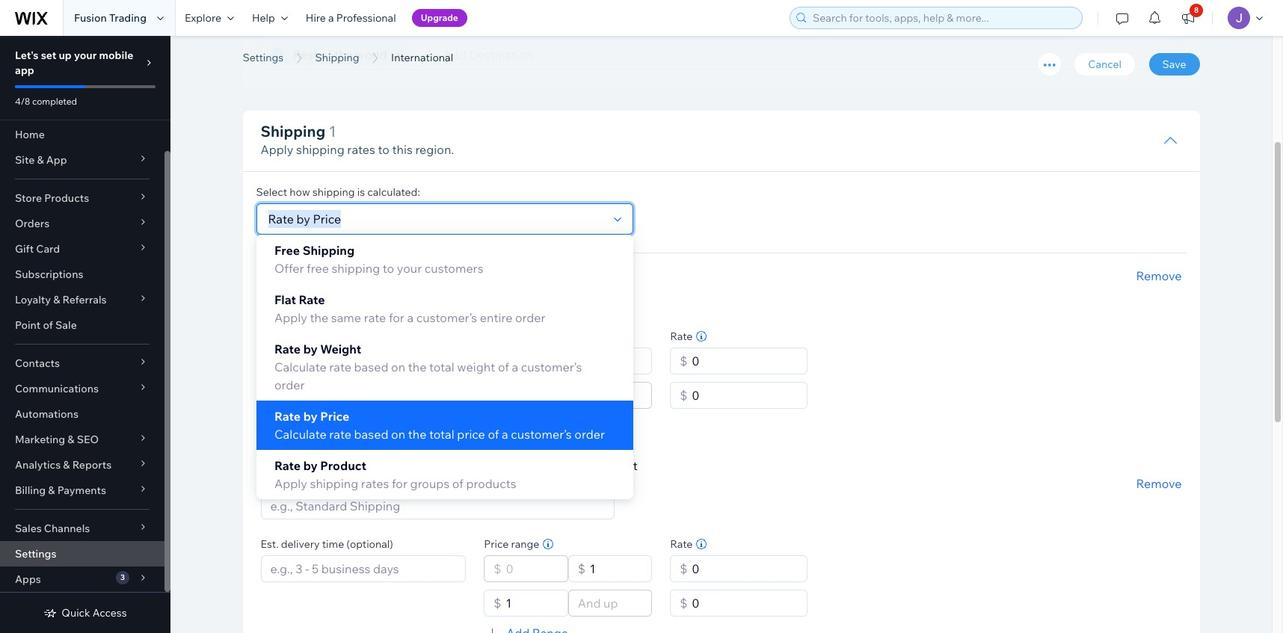 Task type: describe. For each thing, give the bounding box(es) containing it.
2 remove from the top
[[1137, 477, 1182, 492]]

delivery for first e.g., standard shipping field from the bottom e.g., 3 - 5 business days field
[[281, 538, 320, 552]]

set
[[41, 49, 56, 62]]

a right over
[[544, 459, 551, 474]]

calculate for price
[[274, 427, 326, 442]]

groups
[[410, 477, 449, 492]]

help button
[[243, 0, 297, 36]]

rest of the world
[[293, 47, 387, 62]]

point
[[15, 319, 41, 332]]

1 vertical spatial price
[[484, 538, 509, 552]]

apply for flat
[[274, 311, 307, 326]]

loyalty
[[15, 293, 51, 307]]

a inside flat rate apply the same rate for a customer's entire order
[[407, 311, 413, 326]]

Offer free shipping when a customer buys over a certain amount checkbox
[[261, 457, 638, 475]]

product
[[320, 459, 366, 474]]

shipping inside 'free shipping offer free shipping to your customers'
[[331, 261, 380, 276]]

the inside rate by price calculate rate based on the total price of a customer's order
[[408, 427, 426, 442]]

add range
[[507, 418, 569, 433]]

world
[[356, 47, 387, 62]]

& for loyalty
[[53, 293, 60, 307]]

price range
[[484, 538, 540, 552]]

0 vertical spatial settings
[[243, 51, 284, 64]]

by for product
[[303, 459, 317, 474]]

your inside 'free shipping offer free shipping to your customers'
[[397, 261, 422, 276]]

your inside let's set up your mobile app
[[74, 49, 97, 62]]

card
[[36, 242, 60, 256]]

free shipping offer free shipping to your customers
[[274, 243, 483, 276]]

shipping left is
[[313, 186, 355, 199]]

apps
[[15, 573, 41, 586]]

(optional) for second e.g., standard shipping field from the bottom of the page's e.g., 3 - 5 business days field
[[347, 330, 393, 344]]

shipping inside shipping 1 apply shipping rates to this region.
[[261, 122, 326, 141]]

cancel
[[1089, 58, 1122, 71]]

trading
[[109, 11, 147, 25]]

of inside sidebar element
[[43, 319, 53, 332]]

quick
[[62, 607, 90, 620]]

est. for first e.g., standard shipping field from the bottom
[[261, 538, 279, 552]]

site & app button
[[0, 147, 165, 173]]

marketing & seo button
[[0, 427, 165, 453]]

certain
[[554, 459, 592, 474]]

loyalty & referrals
[[15, 293, 107, 307]]

1 remove from the top
[[1137, 269, 1182, 284]]

est. delivery time (optional) for second e.g., standard shipping field from the bottom of the page's e.g., 3 - 5 business days field
[[261, 330, 393, 344]]

1 e.g., standard shipping field from the top
[[266, 286, 610, 311]]

orders
[[15, 217, 50, 230]]

the inside rate by weight calculate rate based on the total weight of a customer's order
[[408, 360, 426, 375]]

a up the groups
[[423, 459, 429, 474]]

same
[[331, 311, 361, 326]]

8 button
[[1172, 0, 1205, 36]]

hire a professional link
[[297, 0, 405, 36]]

total for price
[[429, 427, 454, 442]]

settings inside sidebar element
[[15, 548, 56, 561]]

billing & payments button
[[0, 478, 165, 503]]

upgrade
[[421, 12, 458, 23]]

the inside flat rate apply the same rate for a customer's entire order
[[310, 311, 328, 326]]

this
[[392, 142, 413, 157]]

quick access button
[[44, 607, 127, 620]]

add destination button
[[421, 46, 533, 64]]

referrals
[[62, 293, 107, 307]]

subscriptions link
[[0, 262, 165, 287]]

completed
[[32, 96, 77, 107]]

and up text field for second e.g., standard shipping field from the bottom of the page
[[574, 383, 647, 409]]

total for weight
[[429, 360, 454, 375]]

time for second e.g., standard shipping field from the bottom of the page
[[322, 330, 344, 344]]

orders button
[[0, 211, 165, 236]]

sales channels
[[15, 522, 90, 536]]

apply inside rate by product apply shipping rates for groups of products
[[274, 477, 307, 492]]

billing
[[15, 484, 46, 497]]

gift card button
[[0, 236, 165, 262]]

name for first e.g., standard shipping field from the bottom
[[341, 475, 369, 489]]

est. for second e.g., standard shipping field from the bottom of the page
[[261, 330, 279, 344]]

point of sale
[[15, 319, 77, 332]]

let's set up your mobile app
[[15, 49, 133, 77]]

rate by price calculate rate based on the total price of a customer's order
[[274, 409, 605, 442]]

8
[[1195, 5, 1199, 15]]

option for second e.g., standard shipping field from the bottom of the page
[[307, 267, 339, 281]]

0 horizontal spatial settings link
[[0, 542, 165, 567]]

free inside 'free shipping offer free shipping to your customers'
[[306, 261, 329, 276]]

home link
[[0, 122, 165, 147]]

rates inside shipping 1 apply shipping rates to this region.
[[347, 142, 375, 157]]

let's
[[15, 49, 39, 62]]

of inside rate by product apply shipping rates for groups of products
[[452, 477, 463, 492]]

offer free shipping when a customer buys over a certain amount
[[282, 459, 638, 474]]

explore
[[185, 11, 221, 25]]

is
[[357, 186, 365, 199]]

by for price
[[303, 409, 317, 424]]

free
[[274, 243, 300, 258]]

add for add range
[[507, 418, 530, 433]]

contacts button
[[0, 351, 165, 376]]

flat
[[274, 293, 296, 308]]

of right rest
[[321, 47, 332, 62]]

gift
[[15, 242, 34, 256]]

professional
[[336, 11, 396, 25]]

4/8 completed
[[15, 96, 77, 107]]

hire a professional
[[306, 11, 396, 25]]

free inside option
[[314, 459, 336, 474]]

shipping option name for first e.g., standard shipping field from the bottom
[[261, 475, 369, 489]]

communications
[[15, 382, 99, 396]]

customer
[[432, 459, 485, 474]]

est. delivery time (optional) for first e.g., standard shipping field from the bottom e.g., 3 - 5 business days field
[[261, 538, 393, 552]]

4/8
[[15, 96, 30, 107]]

customer's for weight
[[521, 360, 582, 375]]

rest
[[293, 47, 318, 62]]

2 remove button from the top
[[1137, 475, 1182, 493]]

app
[[46, 153, 67, 167]]

rate for price
[[329, 427, 351, 442]]

seo
[[77, 433, 99, 447]]

shipping inside 'free shipping offer free shipping to your customers'
[[302, 243, 354, 258]]

home
[[15, 128, 45, 141]]

how
[[290, 186, 310, 199]]

payments
[[57, 484, 106, 497]]

communications button
[[0, 376, 165, 402]]

of inside rate by weight calculate rate based on the total weight of a customer's order
[[498, 360, 509, 375]]

gift card
[[15, 242, 60, 256]]

select
[[256, 186, 287, 199]]

sale
[[55, 319, 77, 332]]

international down hire
[[243, 32, 408, 66]]

to for 1
[[378, 142, 390, 157]]

1 horizontal spatial settings link
[[235, 50, 291, 65]]

up
[[59, 49, 72, 62]]

shipping 1 apply shipping rates to this region.
[[261, 122, 454, 157]]

& for site
[[37, 153, 44, 167]]

range
[[511, 538, 540, 552]]

shipping link
[[308, 50, 367, 65]]

weight
[[457, 360, 495, 375]]

products
[[44, 191, 89, 205]]

a inside rate by weight calculate rate based on the total weight of a customer's order
[[512, 360, 518, 375]]



Task type: vqa. For each thing, say whether or not it's contained in the screenshot.
list box
yes



Task type: locate. For each thing, give the bounding box(es) containing it.
rates left this
[[347, 142, 375, 157]]

& right "billing" at bottom
[[48, 484, 55, 497]]

a right hire
[[328, 11, 334, 25]]

order inside rate by weight calculate rate based on the total weight of a customer's order
[[274, 378, 305, 393]]

option for first e.g., standard shipping field from the bottom
[[307, 475, 339, 489]]

add inside "button"
[[443, 47, 466, 62]]

calculate inside rate by price calculate rate based on the total price of a customer's order
[[274, 427, 326, 442]]

0 horizontal spatial add
[[443, 47, 466, 62]]

settings link down help
[[235, 50, 291, 65]]

of right price
[[488, 427, 499, 442]]

option up same
[[307, 267, 339, 281]]

0 vertical spatial price
[[320, 409, 349, 424]]

customer's for price
[[511, 427, 572, 442]]

when
[[390, 459, 420, 474]]

rate by weight calculate rate based on the total weight of a customer's order
[[274, 342, 582, 393]]

entire
[[480, 311, 512, 326]]

2 calculate from the top
[[274, 427, 326, 442]]

e.g., 3 - 5 business days field for first e.g., standard shipping field from the bottom
[[266, 557, 461, 582]]

0 vertical spatial by
[[303, 342, 317, 357]]

mobile
[[99, 49, 133, 62]]

& right loyalty
[[53, 293, 60, 307]]

None text field
[[501, 383, 563, 409], [688, 383, 802, 409], [501, 557, 563, 582], [586, 557, 647, 582], [688, 557, 802, 582], [501, 591, 563, 617], [501, 383, 563, 409], [688, 383, 802, 409], [501, 557, 563, 582], [586, 557, 647, 582], [688, 557, 802, 582], [501, 591, 563, 617]]

1 vertical spatial apply
[[274, 311, 307, 326]]

1 vertical spatial option
[[307, 475, 339, 489]]

& left seo
[[68, 433, 74, 447]]

access
[[93, 607, 127, 620]]

0 vertical spatial order
[[515, 311, 545, 326]]

select how shipping is calculated:
[[256, 186, 420, 199]]

international down 'upgrade' button
[[391, 51, 453, 64]]

0 vertical spatial delivery
[[281, 330, 320, 344]]

list box containing free shipping
[[256, 235, 633, 500]]

2 (optional) from the top
[[347, 538, 393, 552]]

save
[[1163, 58, 1187, 71]]

price inside rate by price calculate rate based on the total price of a customer's order
[[320, 409, 349, 424]]

contacts
[[15, 357, 60, 370]]

price left range on the bottom of page
[[484, 538, 509, 552]]

for down when
[[392, 477, 407, 492]]

1 name from the top
[[341, 267, 369, 281]]

price up product
[[320, 409, 349, 424]]

2 total from the top
[[429, 427, 454, 442]]

1 vertical spatial customer's
[[521, 360, 582, 375]]

based
[[354, 360, 388, 375], [354, 427, 388, 442]]

for for rates
[[392, 477, 407, 492]]

to for shipping
[[383, 261, 394, 276]]

0 vertical spatial name
[[341, 267, 369, 281]]

shipping option name for second e.g., standard shipping field from the bottom of the page
[[261, 267, 369, 281]]

1 vertical spatial rates
[[361, 477, 389, 492]]

on for price
[[391, 427, 405, 442]]

option down product
[[307, 475, 339, 489]]

sales
[[15, 522, 42, 536]]

2 est. from the top
[[261, 538, 279, 552]]

0 vertical spatial shipping option name
[[261, 267, 369, 281]]

0 vertical spatial option
[[307, 267, 339, 281]]

to up flat rate apply the same rate for a customer's entire order
[[383, 261, 394, 276]]

hire
[[306, 11, 326, 25]]

2 e.g., standard shipping field from the top
[[266, 494, 610, 519]]

settings down the sales
[[15, 548, 56, 561]]

add for add destination
[[443, 47, 466, 62]]

None text field
[[501, 349, 563, 374], [586, 349, 647, 374], [688, 349, 802, 374], [688, 591, 802, 617], [501, 349, 563, 374], [586, 349, 647, 374], [688, 349, 802, 374], [688, 591, 802, 617]]

on up when
[[391, 427, 405, 442]]

customer's
[[416, 311, 477, 326], [521, 360, 582, 375], [511, 427, 572, 442]]

total left price
[[429, 427, 454, 442]]

shipping inside option
[[339, 459, 387, 474]]

of inside rate by price calculate rate based on the total price of a customer's order
[[488, 427, 499, 442]]

& inside dropdown button
[[48, 484, 55, 497]]

0 vertical spatial e.g., standard shipping field
[[266, 286, 610, 311]]

calculate inside rate by weight calculate rate based on the total weight of a customer's order
[[274, 360, 326, 375]]

add destination
[[443, 47, 533, 62]]

2 vertical spatial order
[[574, 427, 605, 442]]

rate for weight
[[329, 360, 351, 375]]

And up text field
[[574, 383, 647, 409], [574, 591, 647, 617]]

the left same
[[310, 311, 328, 326]]

0 vertical spatial for
[[389, 311, 404, 326]]

1 vertical spatial shipping option name
[[261, 475, 369, 489]]

the up when
[[408, 427, 426, 442]]

and up text field for first e.g., standard shipping field from the bottom
[[574, 591, 647, 617]]

0 horizontal spatial your
[[74, 49, 97, 62]]

option
[[307, 267, 339, 281], [307, 475, 339, 489]]

arrow up outline image
[[1164, 133, 1179, 148]]

0 vertical spatial apply
[[261, 142, 294, 157]]

1 vertical spatial offer
[[282, 459, 311, 474]]

& inside 'popup button'
[[68, 433, 74, 447]]

to
[[378, 142, 390, 157], [383, 261, 394, 276]]

0 vertical spatial rate
[[364, 311, 386, 326]]

fusion
[[74, 11, 107, 25]]

2 option from the top
[[307, 475, 339, 489]]

0 vertical spatial free
[[306, 261, 329, 276]]

to inside 'free shipping offer free shipping to your customers'
[[383, 261, 394, 276]]

1 vertical spatial est.
[[261, 538, 279, 552]]

calculated:
[[367, 186, 420, 199]]

analytics & reports button
[[0, 453, 165, 478]]

for right same
[[389, 311, 404, 326]]

a up buys
[[502, 427, 508, 442]]

rate inside rate by price calculate rate based on the total price of a customer's order
[[274, 409, 300, 424]]

1 vertical spatial est. delivery time (optional)
[[261, 538, 393, 552]]

based for rate by weight
[[354, 360, 388, 375]]

1
[[329, 122, 336, 141]]

2 on from the top
[[391, 427, 405, 442]]

2 vertical spatial apply
[[274, 477, 307, 492]]

products
[[466, 477, 516, 492]]

help
[[252, 11, 275, 25]]

sidebar element
[[0, 36, 171, 634]]

offer inside 'free shipping offer free shipping to your customers'
[[274, 261, 304, 276]]

offer
[[274, 261, 304, 276], [282, 459, 311, 474]]

2 vertical spatial customer's
[[511, 427, 572, 442]]

shipping option name down free
[[261, 267, 369, 281]]

1 horizontal spatial add
[[507, 418, 530, 433]]

price
[[457, 427, 485, 442]]

on inside rate by weight calculate rate based on the total weight of a customer's order
[[391, 360, 405, 375]]

1 horizontal spatial price
[[484, 538, 509, 552]]

None field
[[538, 40, 1175, 70], [264, 205, 607, 234], [538, 40, 1175, 70], [264, 205, 607, 234]]

e.g., 3 - 5 business days field
[[266, 349, 461, 374], [266, 557, 461, 582]]

for for rate
[[389, 311, 404, 326]]

0 vertical spatial est. delivery time (optional)
[[261, 330, 393, 344]]

0 vertical spatial calculate
[[274, 360, 326, 375]]

2 e.g., 3 - 5 business days field from the top
[[266, 557, 461, 582]]

2 est. delivery time (optional) from the top
[[261, 538, 393, 552]]

for
[[389, 311, 404, 326], [392, 477, 407, 492]]

1 time from the top
[[322, 330, 344, 344]]

for inside rate by product apply shipping rates for groups of products
[[392, 477, 407, 492]]

based for rate by price
[[354, 427, 388, 442]]

2 and up text field from the top
[[574, 591, 647, 617]]

offer inside option
[[282, 459, 311, 474]]

by inside rate by weight calculate rate based on the total weight of a customer's order
[[303, 342, 317, 357]]

1 vertical spatial delivery
[[281, 538, 320, 552]]

shipping down 1
[[296, 142, 345, 157]]

customer's up the range
[[521, 360, 582, 375]]

0 vertical spatial est.
[[261, 330, 279, 344]]

2 by from the top
[[303, 409, 317, 424]]

your up flat rate apply the same rate for a customer's entire order
[[397, 261, 422, 276]]

1 vertical spatial for
[[392, 477, 407, 492]]

(optional) down same
[[347, 330, 393, 344]]

order inside rate by price calculate rate based on the total price of a customer's order
[[574, 427, 605, 442]]

1 vertical spatial remove
[[1137, 477, 1182, 492]]

1 vertical spatial and up text field
[[574, 591, 647, 617]]

list box
[[256, 235, 633, 500]]

1 on from the top
[[391, 360, 405, 375]]

1 vertical spatial on
[[391, 427, 405, 442]]

customer's up over
[[511, 427, 572, 442]]

shipping inside shipping 1 apply shipping rates to this region.
[[296, 142, 345, 157]]

weight
[[320, 342, 361, 357]]

rate inside flat rate apply the same rate for a customer's entire order
[[298, 293, 325, 308]]

region.
[[415, 142, 454, 157]]

2 time from the top
[[322, 538, 344, 552]]

total left weight at the bottom
[[429, 360, 454, 375]]

0 vertical spatial remove
[[1137, 269, 1182, 284]]

subscriptions
[[15, 268, 83, 281]]

customer's inside rate by price calculate rate based on the total price of a customer's order
[[511, 427, 572, 442]]

1 est. delivery time (optional) from the top
[[261, 330, 393, 344]]

rate inside rate by price calculate rate based on the total price of a customer's order
[[329, 427, 351, 442]]

on down flat rate apply the same rate for a customer's entire order
[[391, 360, 405, 375]]

site & app
[[15, 153, 67, 167]]

0 vertical spatial on
[[391, 360, 405, 375]]

by inside rate by price calculate rate based on the total price of a customer's order
[[303, 409, 317, 424]]

based up product
[[354, 427, 388, 442]]

1 vertical spatial order
[[274, 378, 305, 393]]

1 vertical spatial total
[[429, 427, 454, 442]]

1 vertical spatial settings link
[[0, 542, 165, 567]]

order for rate by weight calculate rate based on the total weight of a customer's order
[[274, 378, 305, 393]]

calculate up product
[[274, 427, 326, 442]]

of
[[321, 47, 332, 62], [43, 319, 53, 332], [498, 360, 509, 375], [488, 427, 499, 442], [452, 477, 463, 492]]

& inside 'popup button'
[[37, 153, 44, 167]]

& inside popup button
[[53, 293, 60, 307]]

1 vertical spatial settings
[[15, 548, 56, 561]]

0 vertical spatial offer
[[274, 261, 304, 276]]

settings link
[[235, 50, 291, 65], [0, 542, 165, 567]]

rate inside rate by weight calculate rate based on the total weight of a customer's order
[[274, 342, 300, 357]]

1 (optional) from the top
[[347, 330, 393, 344]]

1 vertical spatial to
[[383, 261, 394, 276]]

delivery
[[281, 330, 320, 344], [281, 538, 320, 552]]

store
[[15, 191, 42, 205]]

name for second e.g., standard shipping field from the bottom of the page
[[341, 267, 369, 281]]

1 e.g., 3 - 5 business days field from the top
[[266, 349, 461, 374]]

1 est. from the top
[[261, 330, 279, 344]]

of down customer
[[452, 477, 463, 492]]

apply for shipping
[[261, 142, 294, 157]]

calculate
[[274, 360, 326, 375], [274, 427, 326, 442]]

a inside rate by price calculate rate based on the total price of a customer's order
[[502, 427, 508, 442]]

2 based from the top
[[354, 427, 388, 442]]

settings down help
[[243, 51, 284, 64]]

apply inside shipping 1 apply shipping rates to this region.
[[261, 142, 294, 157]]

rate right same
[[364, 311, 386, 326]]

calculate for weight
[[274, 360, 326, 375]]

amount
[[595, 459, 638, 474]]

0 vertical spatial customer's
[[416, 311, 477, 326]]

channels
[[44, 522, 90, 536]]

based inside rate by price calculate rate based on the total price of a customer's order
[[354, 427, 388, 442]]

marketing
[[15, 433, 65, 447]]

rates inside rate by product apply shipping rates for groups of products
[[361, 477, 389, 492]]

1 total from the top
[[429, 360, 454, 375]]

1 vertical spatial by
[[303, 409, 317, 424]]

free
[[306, 261, 329, 276], [314, 459, 336, 474]]

store products
[[15, 191, 89, 205]]

1 vertical spatial e.g., 3 - 5 business days field
[[266, 557, 461, 582]]

name down product
[[341, 475, 369, 489]]

by inside rate by product apply shipping rates for groups of products
[[303, 459, 317, 474]]

flat rate apply the same rate for a customer's entire order
[[274, 293, 545, 326]]

0 horizontal spatial price
[[320, 409, 349, 424]]

apply
[[261, 142, 294, 157], [274, 311, 307, 326], [274, 477, 307, 492]]

1 delivery from the top
[[281, 330, 320, 344]]

your right up
[[74, 49, 97, 62]]

shipping left when
[[339, 459, 387, 474]]

point of sale link
[[0, 313, 165, 338]]

store products button
[[0, 186, 165, 211]]

rate
[[364, 311, 386, 326], [329, 360, 351, 375], [329, 427, 351, 442]]

a right weight at the bottom
[[512, 360, 518, 375]]

shipping down product
[[310, 477, 358, 492]]

(optional)
[[347, 330, 393, 344], [347, 538, 393, 552]]

remove
[[1137, 269, 1182, 284], [1137, 477, 1182, 492]]

apply inside flat rate apply the same rate for a customer's entire order
[[274, 311, 307, 326]]

0 vertical spatial based
[[354, 360, 388, 375]]

1 calculate from the top
[[274, 360, 326, 375]]

0 vertical spatial add
[[443, 47, 466, 62]]

2 vertical spatial by
[[303, 459, 317, 474]]

to left this
[[378, 142, 390, 157]]

rate inside rate by weight calculate rate based on the total weight of a customer's order
[[329, 360, 351, 375]]

a up rate by weight calculate rate based on the total weight of a customer's order
[[407, 311, 413, 326]]

2 shipping option name from the top
[[261, 475, 369, 489]]

rate inside flat rate apply the same rate for a customer's entire order
[[364, 311, 386, 326]]

1 vertical spatial rate
[[329, 360, 351, 375]]

& for marketing
[[68, 433, 74, 447]]

app
[[15, 64, 34, 77]]

0 vertical spatial remove button
[[1137, 267, 1182, 285]]

settings link down channels
[[0, 542, 165, 567]]

shipping inside rate by product apply shipping rates for groups of products
[[310, 477, 358, 492]]

customer's left entire
[[416, 311, 477, 326]]

total inside rate by weight calculate rate based on the total weight of a customer's order
[[429, 360, 454, 375]]

add inside button
[[507, 418, 530, 433]]

& left reports
[[63, 459, 70, 472]]

1 vertical spatial remove button
[[1137, 475, 1182, 493]]

0 vertical spatial and up text field
[[574, 383, 647, 409]]

0 vertical spatial to
[[378, 142, 390, 157]]

0 vertical spatial time
[[322, 330, 344, 344]]

1 vertical spatial name
[[341, 475, 369, 489]]

buys
[[488, 459, 514, 474]]

by for weight
[[303, 342, 317, 357]]

rate by product apply shipping rates for groups of products
[[274, 459, 516, 492]]

1 remove button from the top
[[1137, 267, 1182, 285]]

1 horizontal spatial your
[[397, 261, 422, 276]]

rate inside rate by product apply shipping rates for groups of products
[[274, 459, 300, 474]]

settings
[[243, 51, 284, 64], [15, 548, 56, 561]]

est. delivery time (optional)
[[261, 330, 393, 344], [261, 538, 393, 552]]

0 horizontal spatial settings
[[15, 548, 56, 561]]

destination
[[469, 47, 533, 62]]

e.g., Standard Shipping field
[[266, 286, 610, 311], [266, 494, 610, 519]]

shipping option name down product
[[261, 475, 369, 489]]

name up same
[[341, 267, 369, 281]]

customer's inside rate by weight calculate rate based on the total weight of a customer's order
[[521, 360, 582, 375]]

for inside flat rate apply the same rate for a customer's entire order
[[389, 311, 404, 326]]

cancel button
[[1075, 53, 1135, 76]]

0 vertical spatial settings link
[[235, 50, 291, 65]]

1 vertical spatial e.g., standard shipping field
[[266, 494, 610, 519]]

2 name from the top
[[341, 475, 369, 489]]

offer down free
[[274, 261, 304, 276]]

0 vertical spatial total
[[429, 360, 454, 375]]

1 shipping option name from the top
[[261, 267, 369, 281]]

to inside shipping 1 apply shipping rates to this region.
[[378, 142, 390, 157]]

total
[[429, 360, 454, 375], [429, 427, 454, 442]]

1 vertical spatial based
[[354, 427, 388, 442]]

& for billing
[[48, 484, 55, 497]]

analytics
[[15, 459, 61, 472]]

customer's inside flat rate apply the same rate for a customer's entire order
[[416, 311, 477, 326]]

price
[[320, 409, 349, 424], [484, 538, 509, 552]]

& for analytics
[[63, 459, 70, 472]]

rate down weight in the left of the page
[[329, 360, 351, 375]]

total inside rate by price calculate rate based on the total price of a customer's order
[[429, 427, 454, 442]]

&
[[37, 153, 44, 167], [53, 293, 60, 307], [68, 433, 74, 447], [63, 459, 70, 472], [48, 484, 55, 497]]

3 by from the top
[[303, 459, 317, 474]]

marketing & seo
[[15, 433, 99, 447]]

0 horizontal spatial order
[[274, 378, 305, 393]]

delivery for second e.g., standard shipping field from the bottom of the page's e.g., 3 - 5 business days field
[[281, 330, 320, 344]]

based inside rate by weight calculate rate based on the total weight of a customer's order
[[354, 360, 388, 375]]

option containing rate by price
[[256, 401, 633, 451]]

rates
[[347, 142, 375, 157], [361, 477, 389, 492]]

on inside rate by price calculate rate based on the total price of a customer's order
[[391, 427, 405, 442]]

(optional) down rate by product apply shipping rates for groups of products at left bottom
[[347, 538, 393, 552]]

order inside flat rate apply the same rate for a customer's entire order
[[515, 311, 545, 326]]

site
[[15, 153, 35, 167]]

on for weight
[[391, 360, 405, 375]]

based down weight in the left of the page
[[354, 360, 388, 375]]

rates down product
[[361, 477, 389, 492]]

0 vertical spatial (optional)
[[347, 330, 393, 344]]

the down flat rate apply the same rate for a customer's entire order
[[408, 360, 426, 375]]

remove button
[[1137, 267, 1182, 285], [1137, 475, 1182, 493]]

0 vertical spatial rates
[[347, 142, 375, 157]]

rate up product
[[329, 427, 351, 442]]

order for rate by price calculate rate based on the total price of a customer's order
[[574, 427, 605, 442]]

option
[[256, 401, 633, 451]]

& right site
[[37, 153, 44, 167]]

& inside dropdown button
[[63, 459, 70, 472]]

1 option from the top
[[307, 267, 339, 281]]

shipping
[[296, 142, 345, 157], [313, 186, 355, 199], [331, 261, 380, 276], [339, 459, 387, 474], [310, 477, 358, 492]]

the left world at left
[[335, 47, 353, 62]]

0 vertical spatial e.g., 3 - 5 business days field
[[266, 349, 461, 374]]

1 horizontal spatial order
[[515, 311, 545, 326]]

1 vertical spatial calculate
[[274, 427, 326, 442]]

rate
[[298, 293, 325, 308], [670, 330, 693, 344], [274, 342, 300, 357], [274, 409, 300, 424], [274, 459, 300, 474], [670, 538, 693, 552]]

customers
[[424, 261, 483, 276]]

(optional) for first e.g., standard shipping field from the bottom e.g., 3 - 5 business days field
[[347, 538, 393, 552]]

range
[[532, 418, 569, 433]]

e.g., standard shipping field down the groups
[[266, 494, 610, 519]]

Search for tools, apps, help & more... field
[[809, 7, 1078, 28]]

of right weight at the bottom
[[498, 360, 509, 375]]

$
[[494, 354, 501, 369], [578, 354, 586, 369], [680, 354, 688, 369], [494, 389, 501, 403], [680, 389, 688, 403], [494, 562, 501, 577], [578, 562, 586, 577], [680, 562, 688, 577], [494, 596, 501, 611], [680, 596, 688, 611]]

2 delivery from the top
[[281, 538, 320, 552]]

1 and up text field from the top
[[574, 383, 647, 409]]

a
[[328, 11, 334, 25], [407, 311, 413, 326], [512, 360, 518, 375], [502, 427, 508, 442], [423, 459, 429, 474], [544, 459, 551, 474]]

1 vertical spatial add
[[507, 418, 530, 433]]

1 vertical spatial (optional)
[[347, 538, 393, 552]]

e.g., 3 - 5 business days field for second e.g., standard shipping field from the bottom of the page
[[266, 349, 461, 374]]

quick access
[[62, 607, 127, 620]]

shipping up same
[[331, 261, 380, 276]]

2 vertical spatial rate
[[329, 427, 351, 442]]

time
[[322, 330, 344, 344], [322, 538, 344, 552]]

1 vertical spatial time
[[322, 538, 344, 552]]

of left sale
[[43, 319, 53, 332]]

1 by from the top
[[303, 342, 317, 357]]

time for first e.g., standard shipping field from the bottom
[[322, 538, 344, 552]]

2 horizontal spatial order
[[574, 427, 605, 442]]

e.g., standard shipping field down customers
[[266, 286, 610, 311]]

upgrade button
[[412, 9, 467, 27]]

add down 'upgrade' button
[[443, 47, 466, 62]]

1 vertical spatial free
[[314, 459, 336, 474]]

1 based from the top
[[354, 360, 388, 375]]

1 vertical spatial your
[[397, 261, 422, 276]]

calculate down weight in the left of the page
[[274, 360, 326, 375]]

add left the range
[[507, 418, 530, 433]]

offer left product
[[282, 459, 311, 474]]

1 horizontal spatial settings
[[243, 51, 284, 64]]

0 vertical spatial your
[[74, 49, 97, 62]]



